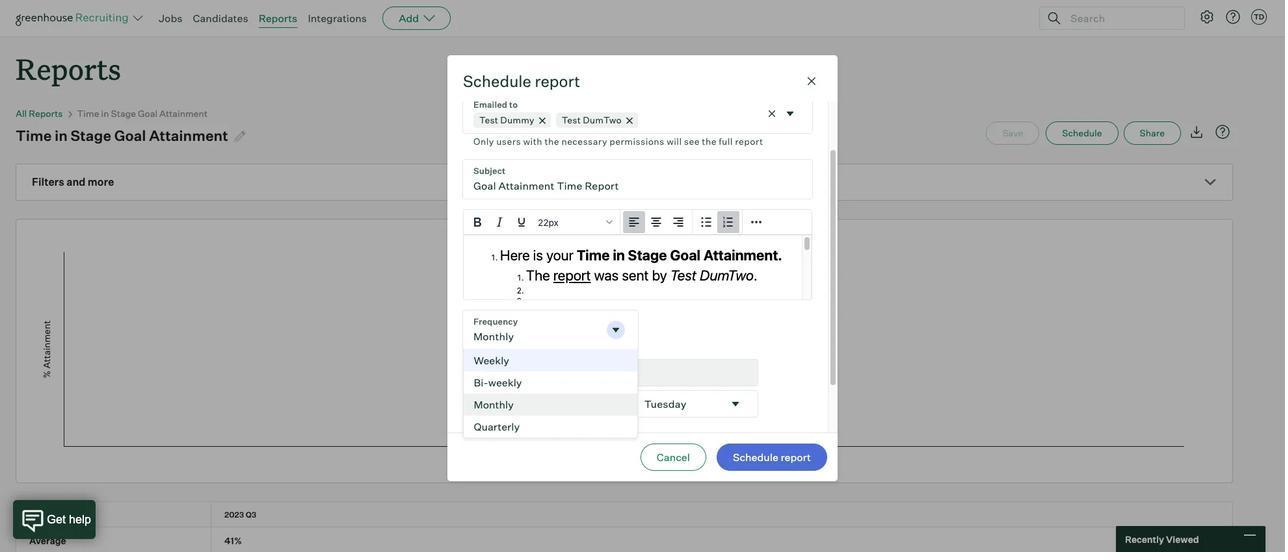 Task type: describe. For each thing, give the bounding box(es) containing it.
quarterly
[[474, 421, 520, 434]]

0 vertical spatial schedule report
[[463, 72, 580, 91]]

jobs link
[[159, 12, 182, 25]]

save and schedule this report to revisit it! element
[[986, 122, 1046, 145]]

add
[[399, 12, 419, 25]]

candidates
[[193, 12, 248, 25]]

all reports link
[[16, 108, 63, 119]]

integrations link
[[308, 12, 367, 25]]

none field "on a specific day"
[[572, 360, 758, 386]]

row for row group containing average
[[16, 528, 1233, 553]]

dummy
[[500, 114, 535, 126]]

2023
[[224, 511, 244, 520]]

close modal icon image
[[804, 73, 820, 89]]

2023 q3
[[224, 511, 256, 520]]

22px button
[[533, 211, 617, 233]]

weekly
[[474, 354, 510, 367]]

0 vertical spatial stage
[[111, 108, 136, 119]]

22px group
[[464, 210, 812, 235]]

quarterly option
[[464, 416, 637, 438]]

reports link
[[259, 12, 297, 25]]

cancel
[[657, 451, 690, 464]]

all
[[16, 108, 27, 119]]

1 vertical spatial stage
[[71, 127, 111, 145]]

0 vertical spatial time in stage goal attainment
[[77, 108, 208, 119]]

row for grid in the bottom of the page containing average
[[16, 503, 1233, 528]]

viewed
[[1166, 534, 1199, 545]]

41%
[[224, 536, 242, 547]]

greenhouse recruiting image
[[16, 10, 133, 26]]

td
[[1254, 12, 1264, 21]]

time in stage goal attainment link
[[77, 108, 208, 119]]

q3
[[246, 511, 256, 520]]

0 vertical spatial report
[[535, 72, 580, 91]]

every
[[485, 398, 513, 411]]

filters and more
[[32, 176, 114, 189]]

average
[[29, 536, 66, 547]]

share
[[1140, 128, 1165, 139]]

bi-weekly option
[[464, 372, 637, 394]]

0 vertical spatial in
[[101, 108, 109, 119]]

td button
[[1251, 9, 1267, 25]]

1 vertical spatial reports
[[16, 49, 121, 88]]

full
[[719, 136, 733, 147]]

permissions
[[610, 136, 665, 147]]

22px toolbar
[[464, 210, 621, 235]]

0 vertical spatial toggle flyout image
[[784, 107, 797, 120]]

only users with the necessary permissions will see the full report
[[474, 136, 763, 147]]

test for test dumtwo
[[562, 114, 581, 126]]

schedule button
[[1046, 122, 1118, 145]]

0 vertical spatial goal
[[138, 108, 157, 119]]

0 horizontal spatial schedule
[[463, 72, 531, 91]]

2 vertical spatial reports
[[29, 108, 63, 119]]

a
[[501, 367, 507, 380]]

1 vertical spatial time
[[16, 127, 52, 145]]

weekly
[[489, 377, 522, 390]]

add button
[[383, 7, 451, 30]]

1 vertical spatial in
[[55, 127, 68, 145]]

download image
[[1189, 124, 1205, 140]]

day
[[549, 367, 567, 380]]

1 vertical spatial attainment
[[149, 127, 228, 145]]

departments
[[29, 511, 79, 520]]

none field toggle flyout
[[634, 391, 758, 418]]

see
[[684, 136, 700, 147]]

recently viewed
[[1125, 534, 1199, 545]]

specific
[[509, 367, 547, 380]]

and
[[66, 176, 86, 189]]

more
[[88, 176, 114, 189]]



Task type: locate. For each thing, give the bounding box(es) containing it.
stage
[[111, 108, 136, 119], [71, 127, 111, 145]]

On a specific day text field
[[572, 360, 747, 386]]

recently
[[1125, 534, 1164, 545]]

grid containing average
[[16, 503, 1233, 553]]

on a specific day
[[485, 367, 567, 380]]

1 horizontal spatial schedule report
[[733, 451, 811, 464]]

list box containing weekly
[[463, 350, 638, 439]]

schedule
[[463, 72, 531, 91], [1062, 128, 1102, 139], [733, 451, 778, 464]]

on
[[485, 367, 499, 380]]

the right with
[[545, 136, 559, 147]]

report inside the "clear selection" field
[[735, 136, 763, 147]]

none field the "clear selection"
[[463, 94, 812, 150]]

bi-
[[474, 377, 489, 390]]

attainment
[[159, 108, 208, 119], [149, 127, 228, 145]]

only
[[474, 136, 494, 147]]

0 vertical spatial time
[[77, 108, 99, 119]]

none field containing test dummy
[[463, 94, 812, 150]]

0 horizontal spatial in
[[55, 127, 68, 145]]

2 the from the left
[[702, 136, 717, 147]]

toggle flyout image
[[784, 107, 797, 120], [609, 324, 622, 337]]

0 vertical spatial schedule
[[463, 72, 531, 91]]

reports right the candidates
[[259, 12, 297, 25]]

row
[[16, 503, 1233, 528], [16, 528, 1233, 553]]

1 vertical spatial schedule report
[[733, 451, 811, 464]]

row containing departments
[[16, 503, 1233, 528]]

in
[[101, 108, 109, 119], [55, 127, 68, 145]]

test up "only"
[[479, 114, 498, 126]]

integrations
[[308, 12, 367, 25]]

time
[[77, 108, 99, 119], [16, 127, 52, 145]]

0 vertical spatial reports
[[259, 12, 297, 25]]

0 horizontal spatial test
[[479, 114, 498, 126]]

cancel button
[[641, 444, 706, 472]]

0 vertical spatial row
[[16, 503, 1233, 528]]

candidates link
[[193, 12, 248, 25]]

td button
[[1249, 7, 1270, 27]]

row containing average
[[16, 528, 1233, 553]]

necessary
[[562, 136, 607, 147]]

jobs
[[159, 12, 182, 25]]

2 toolbar from the left
[[693, 210, 743, 235]]

schedule report down toggle flyout icon
[[733, 451, 811, 464]]

schedule report inside "button"
[[733, 451, 811, 464]]

1 vertical spatial row
[[16, 528, 1233, 553]]

1 vertical spatial toggle flyout image
[[609, 324, 622, 337]]

None text field
[[634, 391, 724, 418]]

1 test from the left
[[479, 114, 498, 126]]

weekly option
[[464, 350, 637, 372]]

reports
[[259, 12, 297, 25], [16, 49, 121, 88], [29, 108, 63, 119]]

schedule report
[[463, 72, 580, 91], [733, 451, 811, 464]]

1 horizontal spatial schedule
[[733, 451, 778, 464]]

time down the all reports link
[[16, 127, 52, 145]]

test for test dummy
[[479, 114, 498, 126]]

0 horizontal spatial time
[[16, 127, 52, 145]]

1 row from the top
[[16, 503, 1233, 528]]

toggle flyout image right the "clear selection" image
[[784, 107, 797, 120]]

1 vertical spatial report
[[735, 136, 763, 147]]

time in stage goal attainment
[[77, 108, 208, 119], [16, 127, 228, 145]]

toggle flyout image up "on a specific day" text field at the bottom of the page
[[609, 324, 622, 337]]

the
[[545, 136, 559, 147], [702, 136, 717, 147]]

0 vertical spatial attainment
[[159, 108, 208, 119]]

goal
[[138, 108, 157, 119], [114, 127, 146, 145]]

share button
[[1124, 122, 1181, 145]]

2 vertical spatial report
[[781, 451, 811, 464]]

test dummy
[[479, 114, 535, 126]]

schedule report button
[[717, 444, 827, 472]]

2 horizontal spatial report
[[781, 451, 811, 464]]

1 horizontal spatial the
[[702, 136, 717, 147]]

dumtwo
[[583, 114, 622, 126]]

reports right all
[[29, 108, 63, 119]]

with
[[523, 136, 542, 147]]

1 vertical spatial time in stage goal attainment
[[16, 127, 228, 145]]

test up necessary
[[562, 114, 581, 126]]

report
[[535, 72, 580, 91], [735, 136, 763, 147], [781, 451, 811, 464]]

2 row from the top
[[16, 528, 1233, 553]]

toolbar
[[621, 210, 693, 235], [693, 210, 743, 235]]

0 horizontal spatial toggle flyout image
[[609, 324, 622, 337]]

row group
[[16, 528, 1233, 553]]

the left full
[[702, 136, 717, 147]]

bi-weekly
[[474, 377, 522, 390]]

1 horizontal spatial in
[[101, 108, 109, 119]]

all reports
[[16, 108, 63, 119]]

22px
[[538, 217, 559, 228]]

monthly
[[474, 399, 514, 412]]

test
[[479, 114, 498, 126], [562, 114, 581, 126]]

Search text field
[[1067, 9, 1173, 28]]

schedule inside "button"
[[733, 451, 778, 464]]

1 vertical spatial goal
[[114, 127, 146, 145]]

0 horizontal spatial report
[[535, 72, 580, 91]]

clear selection image
[[766, 107, 779, 120]]

1 horizontal spatial report
[[735, 136, 763, 147]]

2 vertical spatial schedule
[[733, 451, 778, 464]]

grid
[[16, 503, 1233, 553]]

1 horizontal spatial time
[[77, 108, 99, 119]]

0 horizontal spatial schedule report
[[463, 72, 580, 91]]

row group containing average
[[16, 528, 1233, 553]]

0 horizontal spatial the
[[545, 136, 559, 147]]

configure image
[[1199, 9, 1215, 25]]

reports down greenhouse recruiting image
[[16, 49, 121, 88]]

None field
[[463, 94, 812, 150], [463, 311, 638, 350], [572, 360, 758, 386], [634, 391, 758, 418], [463, 311, 638, 350]]

faq image
[[1215, 124, 1231, 140]]

None text field
[[463, 160, 812, 199], [463, 311, 604, 350], [463, 160, 812, 199], [463, 311, 604, 350]]

xychart image
[[32, 220, 1217, 480]]

1 vertical spatial schedule
[[1062, 128, 1102, 139]]

1 horizontal spatial test
[[562, 114, 581, 126]]

1 horizontal spatial toggle flyout image
[[784, 107, 797, 120]]

toggle flyout image
[[729, 398, 742, 411]]

1 toolbar from the left
[[621, 210, 693, 235]]

users
[[496, 136, 521, 147]]

will
[[667, 136, 682, 147]]

report inside "button"
[[781, 451, 811, 464]]

list box
[[463, 350, 638, 439]]

monthly option
[[464, 394, 637, 416]]

schedule report up dummy
[[463, 72, 580, 91]]

2 horizontal spatial schedule
[[1062, 128, 1102, 139]]

filters
[[32, 176, 64, 189]]

test dumtwo
[[562, 114, 622, 126]]

2 test from the left
[[562, 114, 581, 126]]

time right "all reports"
[[77, 108, 99, 119]]

1 the from the left
[[545, 136, 559, 147]]

schedule inside button
[[1062, 128, 1102, 139]]



Task type: vqa. For each thing, say whether or not it's contained in the screenshot.
topmost the "Reminders"
no



